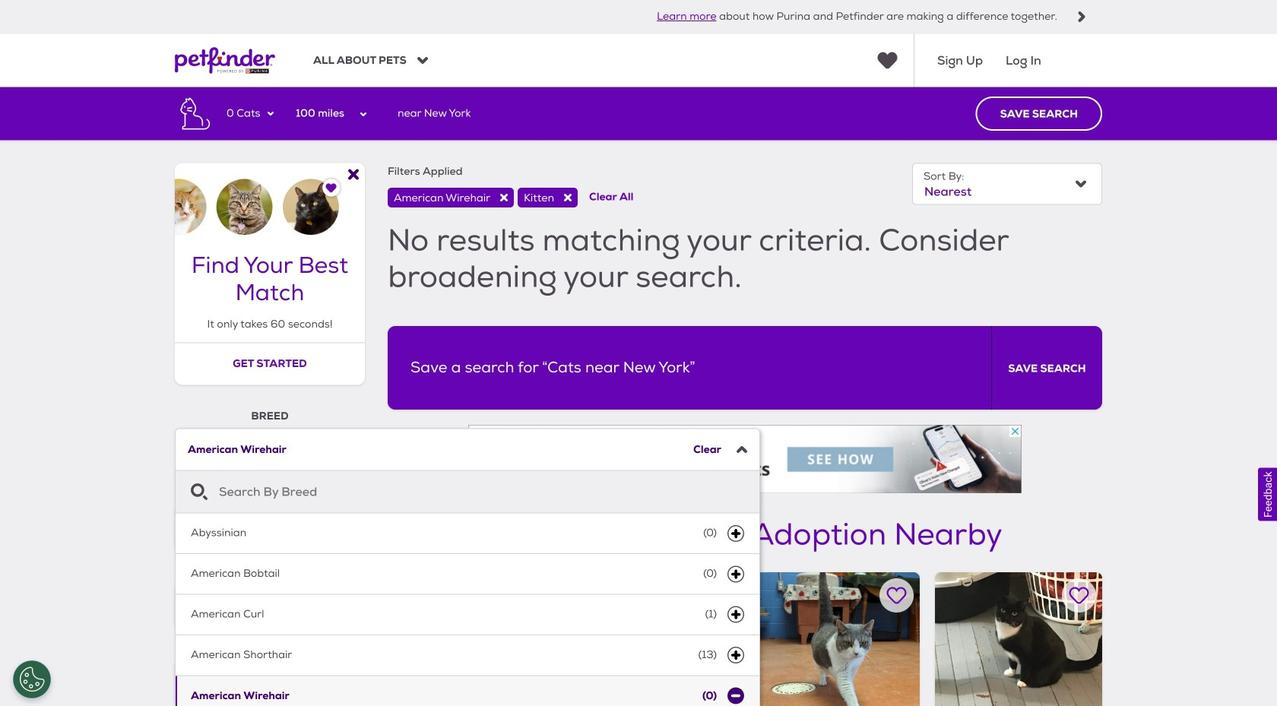 Task type: locate. For each thing, give the bounding box(es) containing it.
petfinder home image
[[175, 34, 275, 87]]

potential cat matches image
[[175, 163, 365, 235]]

lily, adoptable cat, senior female domestic short hair, canastota, ny. image
[[753, 573, 920, 707]]

Search By Breed text field
[[176, 471, 760, 513]]

main content
[[0, 87, 1278, 707]]

hoppy, adoptable cat, young male domestic medium hair, little falls, ny. image
[[935, 573, 1103, 707]]

list box
[[176, 514, 760, 707]]



Task type: vqa. For each thing, say whether or not it's contained in the screenshot.
Marcie, adoptable Cat, Adult Female Domestic Short Hair, Little Falls, NY. image
yes



Task type: describe. For each thing, give the bounding box(es) containing it.
annabelle, adoptable cat, young female domestic short hair, canastota, ny. image
[[570, 573, 738, 707]]

marcie, adoptable cat, adult female domestic short hair, little falls, ny. image
[[388, 573, 555, 707]]

advertisement element
[[468, 425, 1022, 493]]



